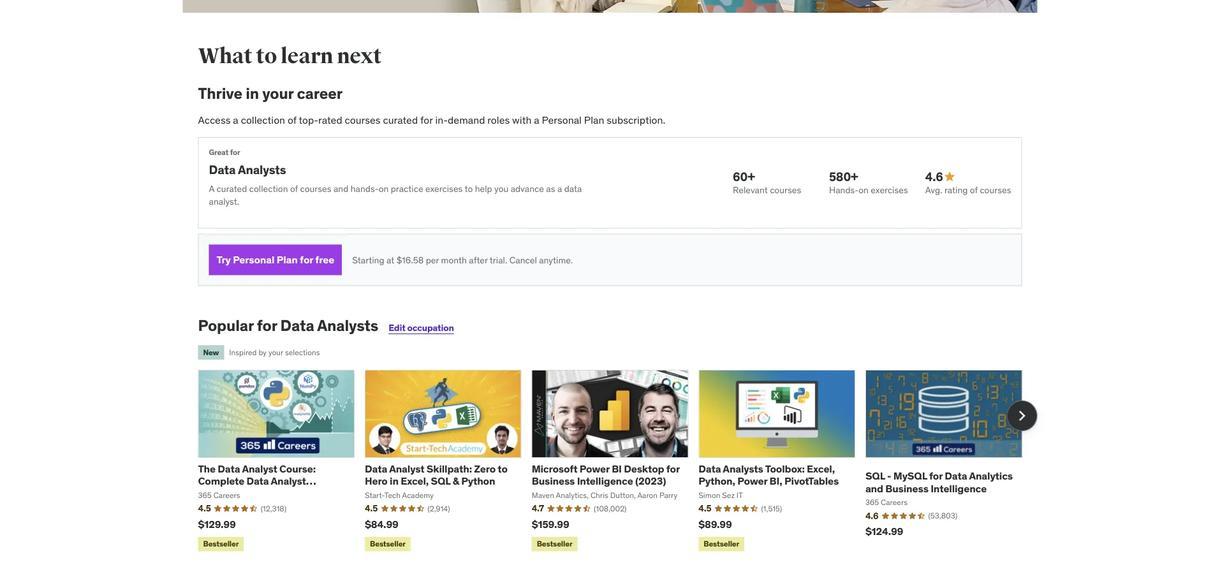 Task type: vqa. For each thing, say whether or not it's contained in the screenshot.
Analysts
yes



Task type: describe. For each thing, give the bounding box(es) containing it.
you
[[495, 183, 509, 195]]

60+
[[733, 169, 756, 184]]

the
[[198, 463, 216, 476]]

your for selections
[[269, 348, 283, 358]]

sql - mysql for data analytics and business intelligence link
[[866, 470, 1014, 495]]

free
[[316, 253, 335, 267]]

exercises inside the great for data analysts a curated collection of courses and hands-on practice exercises to help you advance as a data analyst.
[[426, 183, 463, 195]]

and inside the great for data analysts a curated collection of courses and hands-on practice exercises to help you advance as a data analyst.
[[334, 183, 349, 195]]

580+ hands-on exercises
[[830, 169, 909, 196]]

-
[[888, 470, 892, 483]]

popular for data analysts
[[198, 316, 379, 336]]

top-
[[299, 113, 319, 126]]

python
[[462, 475, 496, 488]]

the data analyst course: complete data analyst bootcamp link
[[198, 463, 316, 500]]

rated
[[319, 113, 343, 126]]

career
[[297, 84, 343, 103]]

inspired
[[229, 348, 257, 358]]

access a collection of top-rated courses curated for in-demand roles with a personal plan subscription.
[[198, 113, 666, 126]]

courses right "rated"
[[345, 113, 381, 126]]

your for career
[[262, 84, 294, 103]]

what to learn next
[[198, 43, 382, 69]]

analysts inside data analysts toolbox: excel, python, power bi, pivottables
[[723, 463, 764, 476]]

plan inside try personal plan for free "link"
[[277, 253, 298, 267]]

great for data analysts a curated collection of courses and hands-on practice exercises to help you advance as a data analyst.
[[209, 148, 582, 207]]

for inside "link"
[[300, 253, 313, 267]]

data analyst skillpath: zero to hero in excel, sql & python
[[365, 463, 508, 488]]

sql - mysql for data analytics and business intelligence
[[866, 470, 1014, 495]]

data inside data analysts toolbox: excel, python, power bi, pivottables
[[699, 463, 721, 476]]

microsoft power bi desktop for business intelligence (2023)
[[532, 463, 680, 488]]

business inside 'sql - mysql for data analytics and business intelligence'
[[886, 482, 929, 495]]

exercises inside 580+ hands-on exercises
[[871, 184, 909, 196]]

pivottables
[[785, 475, 839, 488]]

relevant
[[733, 184, 768, 196]]

data inside the great for data analysts a curated collection of courses and hands-on practice exercises to help you advance as a data analyst.
[[209, 162, 236, 177]]

demand
[[448, 113, 485, 126]]

course:
[[280, 463, 316, 476]]

by
[[259, 348, 267, 358]]

sql inside 'sql - mysql for data analytics and business intelligence'
[[866, 470, 886, 483]]

0 vertical spatial plan
[[584, 113, 605, 126]]

starting
[[352, 254, 385, 266]]

hero
[[365, 475, 388, 488]]

power inside data analysts toolbox: excel, python, power bi, pivottables
[[738, 475, 768, 488]]

for inside microsoft power bi desktop for business intelligence (2023)
[[667, 463, 680, 476]]

hands-
[[351, 183, 379, 195]]

as
[[547, 183, 556, 195]]

in-
[[436, 113, 448, 126]]

data analyst skillpath: zero to hero in excel, sql & python link
[[365, 463, 508, 488]]

edit occupation
[[389, 322, 454, 334]]

in inside thrive in your career element
[[246, 84, 259, 103]]

practice
[[391, 183, 424, 195]]

edit
[[389, 322, 406, 334]]

for up by
[[257, 316, 277, 336]]

next
[[337, 43, 382, 69]]

data analysts toolbox: excel, python, power bi, pivottables link
[[699, 463, 839, 488]]

edit occupation button
[[389, 322, 454, 334]]

with
[[513, 113, 532, 126]]

zero
[[474, 463, 496, 476]]

for inside the great for data analysts a curated collection of courses and hands-on practice exercises to help you advance as a data analyst.
[[230, 148, 240, 157]]

selections
[[285, 348, 320, 358]]

starting at $16.58 per month after trial. cancel anytime.
[[352, 254, 573, 266]]

rating
[[945, 184, 969, 196]]

analysts for popular for data analysts
[[317, 316, 379, 336]]

0 vertical spatial collection
[[241, 113, 285, 126]]

for left in-
[[421, 113, 433, 126]]

next image
[[1013, 406, 1033, 426]]

personal inside "link"
[[233, 253, 275, 267]]

new
[[203, 348, 219, 357]]

intelligence inside microsoft power bi desktop for business intelligence (2023)
[[577, 475, 634, 488]]

popular
[[198, 316, 254, 336]]

collection inside the great for data analysts a curated collection of courses and hands-on practice exercises to help you advance as a data analyst.
[[249, 183, 288, 195]]

on inside 580+ hands-on exercises
[[859, 184, 869, 196]]

access
[[198, 113, 231, 126]]

avg.
[[926, 184, 943, 196]]

occupation
[[408, 322, 454, 334]]

cancel
[[510, 254, 537, 266]]

bi,
[[770, 475, 783, 488]]

at
[[387, 254, 395, 266]]

microsoft
[[532, 463, 578, 476]]

business inside microsoft power bi desktop for business intelligence (2023)
[[532, 475, 575, 488]]

4.6
[[926, 169, 944, 184]]

analysts for great for data analysts a curated collection of courses and hands-on practice exercises to help you advance as a data analyst.
[[238, 162, 286, 177]]

carousel element
[[198, 370, 1038, 554]]

skillpath:
[[427, 463, 472, 476]]

data analysts link
[[209, 162, 286, 177]]

0 vertical spatial curated
[[383, 113, 418, 126]]

to inside data analyst skillpath: zero to hero in excel, sql & python
[[498, 463, 508, 476]]

learn
[[281, 43, 333, 69]]

anytime.
[[539, 254, 573, 266]]

580+
[[830, 169, 859, 184]]

to inside the great for data analysts a curated collection of courses and hands-on practice exercises to help you advance as a data analyst.
[[465, 183, 473, 195]]

thrive
[[198, 84, 243, 103]]

try personal plan for free link
[[209, 245, 342, 276]]



Task type: locate. For each thing, give the bounding box(es) containing it.
1 horizontal spatial personal
[[542, 113, 582, 126]]

1 horizontal spatial on
[[859, 184, 869, 196]]

analysts left edit
[[317, 316, 379, 336]]

roles
[[488, 113, 510, 126]]

avg. rating of courses
[[926, 184, 1012, 196]]

curated left in-
[[383, 113, 418, 126]]

curated up the 'analyst.'
[[217, 183, 247, 195]]

plan left free
[[277, 253, 298, 267]]

analysts up the 'analyst.'
[[238, 162, 286, 177]]

(2023)
[[636, 475, 667, 488]]

your down what to learn next
[[262, 84, 294, 103]]

0 horizontal spatial sql
[[431, 475, 451, 488]]

power left bi
[[580, 463, 610, 476]]

a right access at the top of the page
[[233, 113, 239, 126]]

2 vertical spatial to
[[498, 463, 508, 476]]

and left -
[[866, 482, 884, 495]]

sql left &
[[431, 475, 451, 488]]

plan left subscription.
[[584, 113, 605, 126]]

a
[[209, 183, 215, 195]]

your
[[262, 84, 294, 103], [269, 348, 283, 358]]

0 horizontal spatial curated
[[217, 183, 247, 195]]

complete
[[198, 475, 245, 488]]

power
[[580, 463, 610, 476], [738, 475, 768, 488]]

help
[[475, 183, 493, 195]]

analyst.
[[209, 196, 239, 207]]

sql inside data analyst skillpath: zero to hero in excel, sql & python
[[431, 475, 451, 488]]

1 horizontal spatial intelligence
[[931, 482, 987, 495]]

a right as
[[558, 183, 562, 195]]

intelligence inside 'sql - mysql for data analytics and business intelligence'
[[931, 482, 987, 495]]

0 horizontal spatial to
[[256, 43, 277, 69]]

$16.58
[[397, 254, 424, 266]]

1 vertical spatial collection
[[249, 183, 288, 195]]

desktop
[[624, 463, 665, 476]]

1 horizontal spatial sql
[[866, 470, 886, 483]]

and inside 'sql - mysql for data analytics and business intelligence'
[[866, 482, 884, 495]]

collection down "thrive in your career"
[[241, 113, 285, 126]]

excel,
[[807, 463, 835, 476], [401, 475, 429, 488]]

0 horizontal spatial power
[[580, 463, 610, 476]]

power left "bi,"
[[738, 475, 768, 488]]

2 horizontal spatial analysts
[[723, 463, 764, 476]]

for right great
[[230, 148, 240, 157]]

toolbox:
[[766, 463, 805, 476]]

in inside data analyst skillpath: zero to hero in excel, sql & python
[[390, 475, 399, 488]]

excel, right toolbox:
[[807, 463, 835, 476]]

courses inside the great for data analysts a curated collection of courses and hands-on practice exercises to help you advance as a data analyst.
[[300, 183, 332, 195]]

to left help
[[465, 183, 473, 195]]

subscription.
[[607, 113, 666, 126]]

1 horizontal spatial in
[[390, 475, 399, 488]]

to up "thrive in your career"
[[256, 43, 277, 69]]

advance
[[511, 183, 544, 195]]

1 horizontal spatial business
[[886, 482, 929, 495]]

2 horizontal spatial a
[[558, 183, 562, 195]]

analyst inside data analyst skillpath: zero to hero in excel, sql & python
[[389, 463, 425, 476]]

bootcamp
[[198, 487, 248, 500]]

a right with
[[534, 113, 540, 126]]

1 vertical spatial analysts
[[317, 316, 379, 336]]

1 horizontal spatial excel,
[[807, 463, 835, 476]]

business
[[532, 475, 575, 488], [886, 482, 929, 495]]

1 horizontal spatial analysts
[[317, 316, 379, 336]]

the data analyst course: complete data analyst bootcamp
[[198, 463, 316, 500]]

curated
[[383, 113, 418, 126], [217, 183, 247, 195]]

collection down data analysts link
[[249, 183, 288, 195]]

0 horizontal spatial business
[[532, 475, 575, 488]]

1 vertical spatial your
[[269, 348, 283, 358]]

1 horizontal spatial a
[[534, 113, 540, 126]]

to
[[256, 43, 277, 69], [465, 183, 473, 195], [498, 463, 508, 476]]

1 horizontal spatial exercises
[[871, 184, 909, 196]]

for left free
[[300, 253, 313, 267]]

per
[[426, 254, 439, 266]]

1 vertical spatial to
[[465, 183, 473, 195]]

analytics
[[970, 470, 1014, 483]]

inspired by your selections
[[229, 348, 320, 358]]

thrive in your career element
[[198, 84, 1023, 286]]

data
[[565, 183, 582, 195]]

personal
[[542, 113, 582, 126], [233, 253, 275, 267]]

courses left the hands- on the top left
[[300, 183, 332, 195]]

0 horizontal spatial a
[[233, 113, 239, 126]]

microsoft power bi desktop for business intelligence (2023) link
[[532, 463, 680, 488]]

1 horizontal spatial power
[[738, 475, 768, 488]]

0 horizontal spatial excel,
[[401, 475, 429, 488]]

a inside the great for data analysts a curated collection of courses and hands-on practice exercises to help you advance as a data analyst.
[[558, 183, 562, 195]]

on inside the great for data analysts a curated collection of courses and hands-on practice exercises to help you advance as a data analyst.
[[379, 183, 389, 195]]

1 vertical spatial in
[[390, 475, 399, 488]]

curated inside the great for data analysts a curated collection of courses and hands-on practice exercises to help you advance as a data analyst.
[[217, 183, 247, 195]]

of inside the great for data analysts a curated collection of courses and hands-on practice exercises to help you advance as a data analyst.
[[290, 183, 298, 195]]

analyst
[[242, 463, 277, 476], [389, 463, 425, 476], [271, 475, 306, 488]]

for right the mysql
[[930, 470, 943, 483]]

exercises
[[426, 183, 463, 195], [871, 184, 909, 196]]

excel, inside data analyst skillpath: zero to hero in excel, sql & python
[[401, 475, 429, 488]]

excel, right hero
[[401, 475, 429, 488]]

2 horizontal spatial to
[[498, 463, 508, 476]]

for inside 'sql - mysql for data analytics and business intelligence'
[[930, 470, 943, 483]]

0 horizontal spatial exercises
[[426, 183, 463, 195]]

courses right rating
[[981, 184, 1012, 196]]

intelligence
[[577, 475, 634, 488], [931, 482, 987, 495]]

courses inside 60+ relevant courses
[[770, 184, 802, 196]]

data inside 'sql - mysql for data analytics and business intelligence'
[[945, 470, 968, 483]]

0 horizontal spatial on
[[379, 183, 389, 195]]

in
[[246, 84, 259, 103], [390, 475, 399, 488]]

sql
[[866, 470, 886, 483], [431, 475, 451, 488]]

after
[[469, 254, 488, 266]]

1 vertical spatial and
[[866, 482, 884, 495]]

personal right try
[[233, 253, 275, 267]]

data inside data analyst skillpath: zero to hero in excel, sql & python
[[365, 463, 388, 476]]

bi
[[612, 463, 622, 476]]

0 vertical spatial in
[[246, 84, 259, 103]]

1 horizontal spatial plan
[[584, 113, 605, 126]]

small image
[[944, 171, 957, 183]]

1 horizontal spatial curated
[[383, 113, 418, 126]]

2 vertical spatial analysts
[[723, 463, 764, 476]]

your right by
[[269, 348, 283, 358]]

a
[[233, 113, 239, 126], [534, 113, 540, 126], [558, 183, 562, 195]]

data
[[209, 162, 236, 177], [281, 316, 314, 336], [218, 463, 240, 476], [365, 463, 388, 476], [699, 463, 721, 476], [945, 470, 968, 483], [247, 475, 269, 488]]

sql left -
[[866, 470, 886, 483]]

exercises right practice
[[426, 183, 463, 195]]

0 vertical spatial and
[[334, 183, 349, 195]]

try
[[217, 253, 231, 267]]

personal right with
[[542, 113, 582, 126]]

and left the hands- on the top left
[[334, 183, 349, 195]]

in right hero
[[390, 475, 399, 488]]

1 vertical spatial personal
[[233, 253, 275, 267]]

of
[[288, 113, 297, 126], [290, 183, 298, 195], [971, 184, 978, 196]]

courses right relevant
[[770, 184, 802, 196]]

0 horizontal spatial analysts
[[238, 162, 286, 177]]

python,
[[699, 475, 736, 488]]

&
[[453, 475, 459, 488]]

analysts inside the great for data analysts a curated collection of courses and hands-on practice exercises to help you advance as a data analyst.
[[238, 162, 286, 177]]

1 horizontal spatial and
[[866, 482, 884, 495]]

60+ relevant courses
[[733, 169, 802, 196]]

analysts left "bi,"
[[723, 463, 764, 476]]

0 vertical spatial your
[[262, 84, 294, 103]]

trial.
[[490, 254, 508, 266]]

excel, inside data analysts toolbox: excel, python, power bi, pivottables
[[807, 463, 835, 476]]

data analysts toolbox: excel, python, power bi, pivottables
[[699, 463, 839, 488]]

0 horizontal spatial intelligence
[[577, 475, 634, 488]]

courses
[[345, 113, 381, 126], [300, 183, 332, 195], [770, 184, 802, 196], [981, 184, 1012, 196]]

1 vertical spatial curated
[[217, 183, 247, 195]]

thrive in your career
[[198, 84, 343, 103]]

for right (2023)
[[667, 463, 680, 476]]

0 vertical spatial personal
[[542, 113, 582, 126]]

0 horizontal spatial personal
[[233, 253, 275, 267]]

mysql
[[894, 470, 928, 483]]

0 horizontal spatial in
[[246, 84, 259, 103]]

month
[[441, 254, 467, 266]]

1 horizontal spatial to
[[465, 183, 473, 195]]

hands-
[[830, 184, 859, 196]]

1 vertical spatial plan
[[277, 253, 298, 267]]

power inside microsoft power bi desktop for business intelligence (2023)
[[580, 463, 610, 476]]

and
[[334, 183, 349, 195], [866, 482, 884, 495]]

try personal plan for free
[[217, 253, 335, 267]]

in right thrive
[[246, 84, 259, 103]]

great
[[209, 148, 229, 157]]

exercises left avg.
[[871, 184, 909, 196]]

what
[[198, 43, 252, 69]]

on
[[379, 183, 389, 195], [859, 184, 869, 196]]

0 vertical spatial to
[[256, 43, 277, 69]]

plan
[[584, 113, 605, 126], [277, 253, 298, 267]]

0 horizontal spatial plan
[[277, 253, 298, 267]]

to right the zero
[[498, 463, 508, 476]]

0 vertical spatial analysts
[[238, 162, 286, 177]]

0 horizontal spatial and
[[334, 183, 349, 195]]



